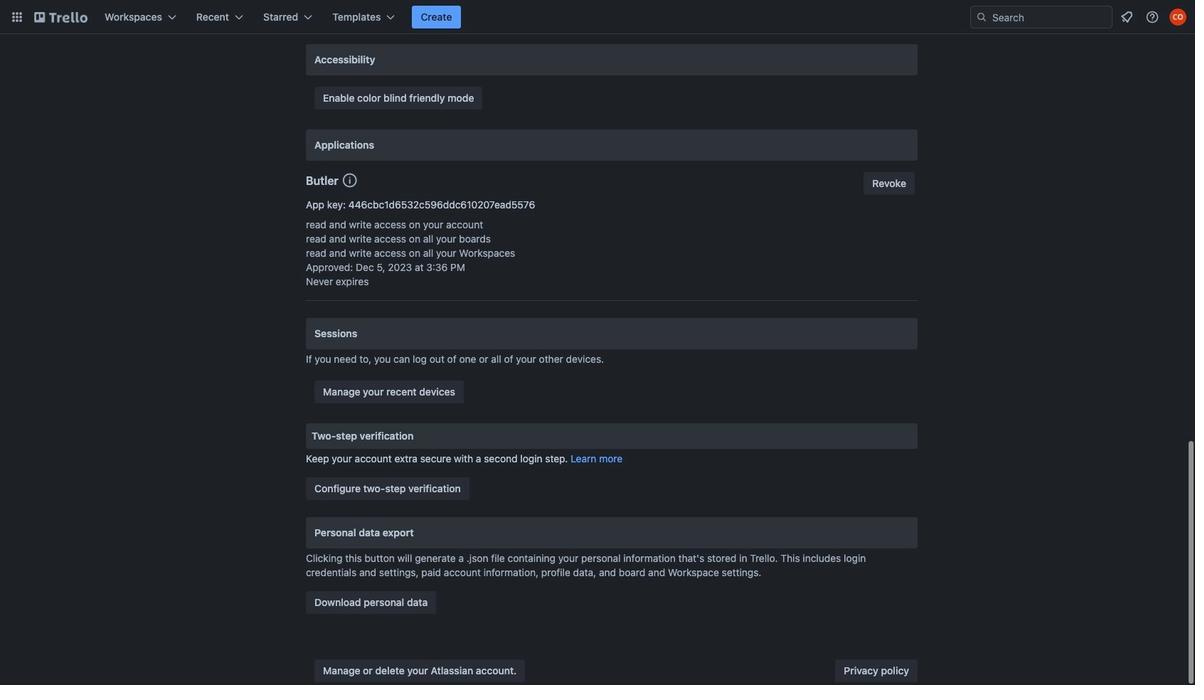 Task type: describe. For each thing, give the bounding box(es) containing it.
primary element
[[0, 0, 1195, 34]]

search image
[[976, 11, 987, 23]]

0 notifications image
[[1118, 9, 1135, 26]]



Task type: locate. For each thing, give the bounding box(es) containing it.
christina overa (christinaovera) image
[[1169, 9, 1187, 26]]

back to home image
[[34, 6, 87, 28]]

Search field
[[987, 7, 1112, 27]]

open information menu image
[[1145, 10, 1159, 24]]

None button
[[864, 172, 915, 195]]



Task type: vqa. For each thing, say whether or not it's contained in the screenshot.
the rightmost Terry Turtle (terryturtle) image
no



